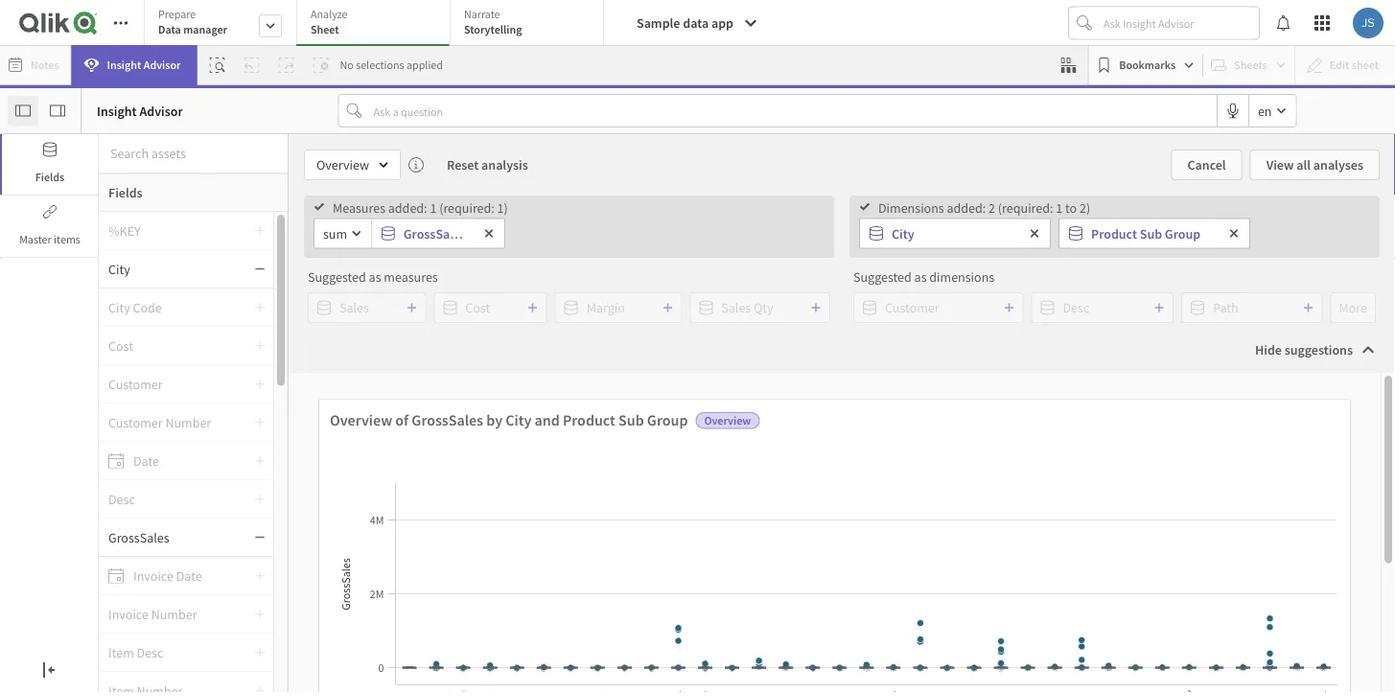 Task type: locate. For each thing, give the bounding box(es) containing it.
sheet. inside the . save any insights you discover to this sheet.
[[512, 543, 546, 560]]

2)
[[1080, 199, 1091, 216]]

0 horizontal spatial grosssales button
[[99, 529, 254, 546]]

1 horizontal spatial insights
[[420, 488, 463, 505]]

0 horizontal spatial group
[[647, 411, 688, 430]]

you
[[485, 488, 505, 505], [401, 543, 422, 560]]

data inside 'explore your data directly or let qlik generate insights for you with'
[[423, 462, 448, 480]]

2 vertical spatial this
[[488, 543, 509, 560]]

1 vertical spatial .
[[486, 514, 490, 531]]

1 horizontal spatial as
[[915, 269, 927, 286]]

0 horizontal spatial .
[[486, 514, 490, 531]]

data
[[683, 14, 709, 32], [474, 423, 504, 443], [423, 462, 448, 480]]

group down cancel button
[[1165, 225, 1201, 242]]

0 horizontal spatial 1
[[430, 199, 437, 216]]

2 vertical spatial advisor
[[434, 515, 474, 531]]

0 vertical spatial group
[[1165, 225, 1201, 242]]

and inside to start creating visualizations and build your new sheet.
[[982, 491, 1004, 508]]

analyses
[[1314, 156, 1364, 174]]

1
[[430, 199, 437, 216], [1056, 199, 1063, 216]]

1 vertical spatial city
[[108, 260, 130, 278]]

insights left 'for'
[[420, 488, 463, 505]]

0 vertical spatial your
[[395, 462, 421, 480]]

0 vertical spatial and
[[535, 411, 560, 430]]

sub
[[1140, 225, 1163, 242], [619, 411, 644, 430]]

1 horizontal spatial your
[[901, 517, 926, 534]]

1 vertical spatial grosssales button
[[99, 529, 254, 546]]

2 vertical spatial data
[[423, 462, 448, 480]]

data left app
[[683, 14, 709, 32]]

sheet. inside to start creating visualizations and build your new sheet.
[[956, 517, 990, 534]]

your up generate in the left of the page
[[395, 462, 421, 480]]

sheet.
[[956, 517, 990, 534], [512, 543, 546, 560], [681, 543, 715, 560]]

to left 2)
[[1066, 199, 1077, 216]]

0 horizontal spatial sub
[[619, 411, 644, 430]]

as left dimensions
[[915, 269, 927, 286]]

sheet. right new
[[956, 517, 990, 534]]

explore inside 'explore your data directly or let qlik generate insights for you with'
[[351, 462, 393, 480]]

1 vertical spatial insight
[[97, 102, 137, 119]]

added: right "measures"
[[388, 199, 427, 216]]

2 (required: from the left
[[998, 199, 1054, 216]]

0 vertical spatial this
[[875, 203, 911, 232]]

1 horizontal spatial this
[[773, 517, 794, 534]]

to
[[1066, 199, 1077, 216], [647, 203, 667, 232], [850, 203, 870, 232], [989, 462, 1001, 480], [759, 517, 771, 534], [474, 543, 486, 560]]

2 horizontal spatial sheet.
[[956, 517, 990, 534]]

1 horizontal spatial suggested
[[854, 269, 912, 286]]

advisor up discover
[[434, 515, 474, 531]]

insights left can
[[638, 517, 681, 534]]

0 horizontal spatial added:
[[388, 199, 427, 216]]

1 horizontal spatial deselect field image
[[1229, 228, 1240, 239]]

this down save
[[488, 543, 509, 560]]

measures added: 1 (required: 1)
[[333, 199, 508, 216]]

grosssales button inside the grosssales menu item
[[99, 529, 254, 546]]

added: left 2
[[947, 199, 986, 216]]

2 horizontal spatial this
[[875, 203, 911, 232]]

visualizations
[[903, 491, 980, 508]]

0 horizontal spatial and
[[535, 411, 560, 430]]

0 vertical spatial advisor
[[144, 58, 181, 72]]

0 horizontal spatial data
[[423, 462, 448, 480]]

tab list containing prepare
[[144, 0, 611, 48]]

grosssales button
[[372, 219, 474, 248], [99, 529, 254, 546]]

suggested down sum on the top left
[[308, 269, 366, 286]]

applied
[[407, 58, 443, 72]]

bookmarks
[[1120, 58, 1176, 72]]

menu inside choose an option below to get started adding to this sheet... application
[[99, 212, 288, 693]]

1 horizontal spatial .
[[757, 488, 761, 505]]

1 horizontal spatial city
[[506, 411, 532, 430]]

1 horizontal spatial sub
[[1140, 225, 1163, 242]]

an
[[487, 203, 511, 232]]

hide suggestions button
[[1240, 335, 1388, 365]]

en
[[1258, 102, 1272, 119]]

2
[[989, 199, 996, 216]]

this
[[875, 203, 911, 232], [773, 517, 794, 534], [488, 543, 509, 560]]

1 vertical spatial your
[[901, 517, 926, 534]]

1 as from the left
[[369, 269, 381, 286]]

0 horizontal spatial (required:
[[439, 199, 495, 216]]

as
[[369, 269, 381, 286], [915, 269, 927, 286]]

1 horizontal spatial and
[[982, 491, 1004, 508]]

insights down generate in the left of the page
[[355, 543, 398, 560]]

0 vertical spatial data
[[683, 14, 709, 32]]

insight advisor
[[107, 58, 181, 72], [97, 102, 183, 119], [394, 515, 474, 531]]

no
[[340, 58, 354, 72]]

group left question?
[[647, 411, 688, 430]]

. for save
[[486, 514, 490, 531]]

insights inside . any found insights can be saved to this sheet.
[[638, 517, 681, 534]]

suggestions
[[1285, 341, 1353, 359]]

deselect field image down cancel button
[[1229, 228, 1240, 239]]

master items button
[[0, 197, 98, 257], [2, 197, 98, 257]]

0 horizontal spatial sheet.
[[512, 543, 546, 560]]

or
[[496, 462, 508, 480]]

0 vertical spatial city
[[892, 225, 915, 242]]

.
[[757, 488, 761, 505], [486, 514, 490, 531]]

directly
[[451, 462, 493, 480]]

1 left an
[[430, 199, 437, 216]]

1 vertical spatial city button
[[99, 260, 254, 278]]

1 horizontal spatial explore
[[397, 423, 446, 443]]

suggested as measures
[[308, 269, 438, 286]]

advisor down data
[[144, 58, 181, 72]]

fields up master items
[[35, 170, 65, 185]]

of
[[396, 411, 409, 430]]

1 vertical spatial sub
[[619, 411, 644, 430]]

0 horizontal spatial you
[[401, 543, 422, 560]]

have a question?
[[642, 423, 754, 443]]

found
[[602, 517, 635, 534]]

0 horizontal spatial explore
[[351, 462, 393, 480]]

master
[[19, 232, 52, 247]]

explore the data
[[397, 423, 504, 443]]

get
[[672, 203, 702, 232]]

0 horizontal spatial insights
[[355, 543, 398, 560]]

your left new
[[901, 517, 926, 534]]

0 vertical spatial insight
[[107, 58, 141, 72]]

advisor down insight advisor dropdown button
[[139, 102, 183, 119]]

and up the qlik on the left bottom
[[535, 411, 560, 430]]

added: for dimensions
[[947, 199, 986, 216]]

2 added: from the left
[[947, 199, 986, 216]]

1 horizontal spatial grosssales button
[[372, 219, 474, 248]]

no selections applied
[[340, 58, 443, 72]]

0 horizontal spatial this
[[488, 543, 509, 560]]

new
[[929, 517, 953, 534]]

deselect field image
[[1029, 228, 1041, 239], [1229, 228, 1240, 239]]

0 horizontal spatial suggested
[[308, 269, 366, 286]]

0 vertical spatial explore
[[397, 423, 446, 443]]

data right the
[[474, 423, 504, 443]]

insight advisor up discover
[[394, 515, 474, 531]]

2 vertical spatial grosssales
[[108, 529, 169, 546]]

this down the any at the bottom
[[773, 517, 794, 534]]

1 vertical spatial product
[[563, 411, 616, 430]]

generate
[[368, 488, 417, 505]]

advisor
[[144, 58, 181, 72], [139, 102, 183, 119], [434, 515, 474, 531]]

fields
[[35, 170, 65, 185], [108, 184, 143, 201]]

overview right a
[[704, 413, 751, 428]]

narrate
[[464, 7, 500, 22]]

1 vertical spatial you
[[401, 543, 422, 560]]

(required:
[[439, 199, 495, 216], [998, 199, 1054, 216]]

1 1 from the left
[[430, 199, 437, 216]]

insight
[[107, 58, 141, 72], [97, 102, 137, 119], [394, 515, 431, 531]]

. inside . any found insights can be saved to this sheet.
[[757, 488, 761, 505]]

be
[[707, 517, 721, 534]]

suggested down dimensions
[[854, 269, 912, 286]]

0 horizontal spatial city button
[[99, 260, 254, 278]]

city menu item
[[99, 250, 273, 289]]

0 vertical spatial you
[[485, 488, 505, 505]]

0 vertical spatial product
[[1092, 225, 1138, 242]]

2 horizontal spatial city
[[892, 225, 915, 242]]

deselect field image
[[483, 228, 495, 239]]

1 horizontal spatial you
[[485, 488, 505, 505]]

0 horizontal spatial as
[[369, 269, 381, 286]]

tab list
[[144, 0, 611, 48]]

1 horizontal spatial city button
[[860, 219, 1020, 248]]

data inside button
[[683, 14, 709, 32]]

suggested
[[308, 269, 366, 286], [854, 269, 912, 286]]

to right discover
[[474, 543, 486, 560]]

1 horizontal spatial data
[[474, 423, 504, 443]]

show properties image
[[50, 103, 65, 118]]

0 horizontal spatial city
[[108, 260, 130, 278]]

insight advisor down data
[[107, 58, 181, 72]]

sum button
[[315, 219, 371, 248]]

1 horizontal spatial added:
[[947, 199, 986, 216]]

2 vertical spatial insights
[[355, 543, 398, 560]]

1 horizontal spatial 1
[[1056, 199, 1063, 216]]

0 vertical spatial sub
[[1140, 225, 1163, 242]]

to left start at bottom right
[[989, 462, 1001, 480]]

overview up "measures"
[[317, 156, 369, 174]]

1 horizontal spatial product
[[1092, 225, 1138, 242]]

explore left the
[[397, 423, 446, 443]]

to right saved
[[759, 517, 771, 534]]

2 as from the left
[[915, 269, 927, 286]]

as for dimensions
[[915, 269, 927, 286]]

added:
[[388, 199, 427, 216], [947, 199, 986, 216]]

1 vertical spatial advisor
[[139, 102, 183, 119]]

1 vertical spatial and
[[982, 491, 1004, 508]]

city button
[[860, 219, 1020, 248], [99, 260, 254, 278]]

0 horizontal spatial deselect field image
[[1029, 228, 1041, 239]]

all
[[1297, 156, 1311, 174]]

group
[[1165, 225, 1201, 242], [647, 411, 688, 430]]

0 horizontal spatial product
[[563, 411, 616, 430]]

your
[[395, 462, 421, 480], [901, 517, 926, 534]]

0 vertical spatial insights
[[420, 488, 463, 505]]

insights inside the . save any insights you discover to this sheet.
[[355, 543, 398, 560]]

1 horizontal spatial group
[[1165, 225, 1201, 242]]

fields down search assets text field
[[108, 184, 143, 201]]

1 (required: from the left
[[439, 199, 495, 216]]

0 vertical spatial grosssales button
[[372, 219, 474, 248]]

data left directly
[[423, 462, 448, 480]]

sheet. down any
[[512, 543, 546, 560]]

smart search image
[[210, 58, 225, 73]]

product
[[1092, 225, 1138, 242], [563, 411, 616, 430]]

1 vertical spatial explore
[[351, 462, 393, 480]]

menu
[[99, 212, 288, 693]]

1)
[[497, 199, 508, 216]]

grosssales inside menu item
[[108, 529, 169, 546]]

0 vertical spatial insight advisor
[[107, 58, 181, 72]]

1 added: from the left
[[388, 199, 427, 216]]

insight advisor down insight advisor dropdown button
[[97, 102, 183, 119]]

group inside button
[[1165, 225, 1201, 242]]

(required: right 2
[[998, 199, 1054, 216]]

2 vertical spatial insight advisor
[[394, 515, 474, 531]]

as left measures
[[369, 269, 381, 286]]

1 vertical spatial group
[[647, 411, 688, 430]]

2 suggested from the left
[[854, 269, 912, 286]]

deselect field image down dimensions added: 2 (required: 1 to 2)
[[1029, 228, 1041, 239]]

1 vertical spatial insights
[[638, 517, 681, 534]]

1 horizontal spatial sheet.
[[681, 543, 715, 560]]

insights
[[420, 488, 463, 505], [638, 517, 681, 534], [355, 543, 398, 560]]

. any found insights can be saved to this sheet.
[[602, 488, 794, 560]]

menu containing city
[[99, 212, 288, 693]]

1 deselect field image from the left
[[1029, 228, 1041, 239]]

0 horizontal spatial your
[[395, 462, 421, 480]]

. left save
[[486, 514, 490, 531]]

0 vertical spatial .
[[757, 488, 761, 505]]

and left build
[[982, 491, 1004, 508]]

. left the any at the bottom
[[757, 488, 761, 505]]

1 vertical spatial this
[[773, 517, 794, 534]]

city
[[892, 225, 915, 242], [108, 260, 130, 278], [506, 411, 532, 430]]

. inside the . save any insights you discover to this sheet.
[[486, 514, 490, 531]]

explore up generate in the left of the page
[[351, 462, 393, 480]]

sum
[[323, 225, 347, 242]]

this left sheet... on the right top
[[875, 203, 911, 232]]

1 master items button from the left
[[0, 197, 98, 257]]

1 vertical spatial data
[[474, 423, 504, 443]]

explore for explore your data directly or let qlik generate insights for you with
[[351, 462, 393, 480]]

1 suggested from the left
[[308, 269, 366, 286]]

sheet. down can
[[681, 543, 715, 560]]

sample data app button
[[625, 8, 770, 38]]

creating
[[855, 491, 901, 508]]

storytelling
[[464, 22, 522, 37]]

this inside . any found insights can be saved to this sheet.
[[773, 517, 794, 534]]

(required: up deselect field image
[[439, 199, 495, 216]]

1 left 2)
[[1056, 199, 1063, 216]]

analysis
[[482, 156, 528, 174]]

prepare data manager
[[158, 7, 227, 37]]

2 horizontal spatial insights
[[638, 517, 681, 534]]

as for measures
[[369, 269, 381, 286]]

you right 'for'
[[485, 488, 505, 505]]

2 horizontal spatial data
[[683, 14, 709, 32]]

1 horizontal spatial (required:
[[998, 199, 1054, 216]]

dimensions
[[930, 269, 995, 286]]

insight inside dropdown button
[[107, 58, 141, 72]]

app
[[712, 14, 734, 32]]

2 deselect field image from the left
[[1229, 228, 1240, 239]]

you left discover
[[401, 543, 422, 560]]

sheet
[[311, 22, 339, 37]]



Task type: vqa. For each thing, say whether or not it's contained in the screenshot.
topmost Customer
no



Task type: describe. For each thing, give the bounding box(es) containing it.
by
[[487, 411, 503, 430]]

any
[[522, 514, 542, 531]]

dimensions added: 2 (required: 1 to 2)
[[879, 199, 1091, 216]]

product sub group
[[1092, 225, 1201, 242]]

to inside to start creating visualizations and build your new sheet.
[[989, 462, 1001, 480]]

sheet...
[[915, 203, 985, 232]]

qlik
[[528, 462, 550, 480]]

hide
[[1256, 341, 1282, 359]]

view
[[1267, 156, 1294, 174]]

. save any insights you discover to this sheet.
[[355, 514, 546, 560]]

analyze sheet
[[311, 7, 348, 37]]

sheet. for new
[[956, 517, 990, 534]]

1 vertical spatial insight advisor
[[97, 102, 183, 119]]

cancel
[[1188, 156, 1226, 174]]

measures
[[384, 269, 438, 286]]

explore your data directly or let qlik generate insights for you with
[[351, 462, 550, 505]]

a
[[678, 423, 686, 443]]

insight advisor inside dropdown button
[[107, 58, 181, 72]]

product sub group button
[[1060, 219, 1219, 248]]

city inside menu item
[[108, 260, 130, 278]]

discover
[[424, 543, 471, 560]]

to start creating visualizations and build your new sheet.
[[855, 462, 1035, 534]]

choose an option below to get started adding to this sheet... application
[[0, 0, 1396, 693]]

saved
[[723, 517, 756, 534]]

selections
[[356, 58, 404, 72]]

bookmarks button
[[1093, 50, 1199, 81]]

to left get at the top of page
[[647, 203, 667, 232]]

data for explore the data
[[474, 423, 504, 443]]

you inside 'explore your data directly or let qlik generate insights for you with'
[[485, 488, 505, 505]]

started
[[706, 203, 774, 232]]

to inside the . save any insights you discover to this sheet.
[[474, 543, 486, 560]]

build
[[1007, 491, 1035, 508]]

overview inside popup button
[[317, 156, 369, 174]]

1 vertical spatial grosssales
[[412, 411, 483, 430]]

analyze
[[311, 7, 348, 22]]

grosssales menu item
[[99, 519, 273, 557]]

Ask Insight Advisor text field
[[1100, 8, 1259, 38]]

Search assets text field
[[99, 136, 288, 171]]

2 master items button from the left
[[2, 197, 98, 257]]

can
[[684, 517, 704, 534]]

product inside button
[[1092, 225, 1138, 242]]

cancel button
[[1172, 150, 1243, 180]]

view all analyses button
[[1250, 150, 1380, 180]]

with
[[508, 488, 533, 505]]

sheet. for this
[[512, 543, 546, 560]]

overview of grosssales by city and product sub group
[[330, 411, 688, 430]]

you inside the . save any insights you discover to this sheet.
[[401, 543, 422, 560]]

option
[[516, 203, 579, 232]]

Ask a question text field
[[370, 95, 1217, 126]]

manager
[[183, 22, 227, 37]]

0 vertical spatial grosssales
[[404, 225, 466, 242]]

overview left of
[[330, 411, 392, 430]]

master items
[[19, 232, 80, 247]]

hide assets image
[[15, 103, 31, 118]]

to inside . any found insights can be saved to this sheet.
[[759, 517, 771, 534]]

start
[[1003, 462, 1029, 480]]

sheet. inside . any found insights can be saved to this sheet.
[[681, 543, 715, 560]]

selections tool image
[[1061, 58, 1076, 73]]

narrate storytelling
[[464, 7, 522, 37]]

en button
[[1250, 95, 1296, 127]]

below
[[584, 203, 643, 232]]

data for explore your data directly or let qlik generate insights for you with
[[423, 462, 448, 480]]

measures
[[333, 199, 386, 216]]

suggested for suggested as measures
[[308, 269, 366, 286]]

insights for . any found insights can be saved to this sheet.
[[638, 517, 681, 534]]

tab list inside choose an option below to get started adding to this sheet... application
[[144, 0, 611, 48]]

for
[[466, 488, 482, 505]]

any
[[763, 488, 784, 505]]

insight advisor button
[[72, 45, 197, 85]]

the
[[449, 423, 471, 443]]

this inside the . save any insights you discover to this sheet.
[[488, 543, 509, 560]]

have
[[642, 423, 675, 443]]

reset analysis button
[[432, 150, 544, 180]]

sample
[[637, 14, 680, 32]]

. for any
[[757, 488, 761, 505]]

choose an option below to get started adding to this sheet...
[[410, 203, 985, 232]]

explore for explore the data
[[397, 423, 446, 443]]

0 vertical spatial city button
[[860, 219, 1020, 248]]

prepare
[[158, 7, 196, 22]]

hide suggestions
[[1256, 341, 1353, 359]]

your inside 'explore your data directly or let qlik generate insights for you with'
[[395, 462, 421, 480]]

choose
[[410, 203, 482, 232]]

reset analysis
[[447, 156, 528, 174]]

items
[[54, 232, 80, 247]]

added: for measures
[[388, 199, 427, 216]]

your inside to start creating visualizations and build your new sheet.
[[901, 517, 926, 534]]

to right "adding"
[[850, 203, 870, 232]]

2 vertical spatial insight
[[394, 515, 431, 531]]

sub inside button
[[1140, 225, 1163, 242]]

1 horizontal spatial fields
[[108, 184, 143, 201]]

city button inside city menu item
[[99, 260, 254, 278]]

reset
[[447, 156, 479, 174]]

let
[[511, 462, 525, 480]]

john smith image
[[1353, 8, 1384, 38]]

dimensions
[[879, 199, 945, 216]]

save
[[492, 514, 519, 531]]

question?
[[689, 423, 754, 443]]

data
[[158, 22, 181, 37]]

deselect field image for city
[[1029, 228, 1041, 239]]

city inside button
[[892, 225, 915, 242]]

2 vertical spatial city
[[506, 411, 532, 430]]

deselect field image for product sub group
[[1229, 228, 1240, 239]]

2 1 from the left
[[1056, 199, 1063, 216]]

insights inside 'explore your data directly or let qlik generate insights for you with'
[[420, 488, 463, 505]]

(required: for 1
[[998, 199, 1054, 216]]

adding
[[779, 203, 846, 232]]

0 horizontal spatial fields
[[35, 170, 65, 185]]

suggested for suggested as dimensions
[[854, 269, 912, 286]]

insights for . save any insights you discover to this sheet.
[[355, 543, 398, 560]]

overview button
[[304, 150, 401, 180]]

(required: for 1)
[[439, 199, 495, 216]]

sample data app
[[637, 14, 734, 32]]

view all analyses
[[1267, 156, 1364, 174]]

advisor inside dropdown button
[[144, 58, 181, 72]]

suggested as dimensions
[[854, 269, 995, 286]]



